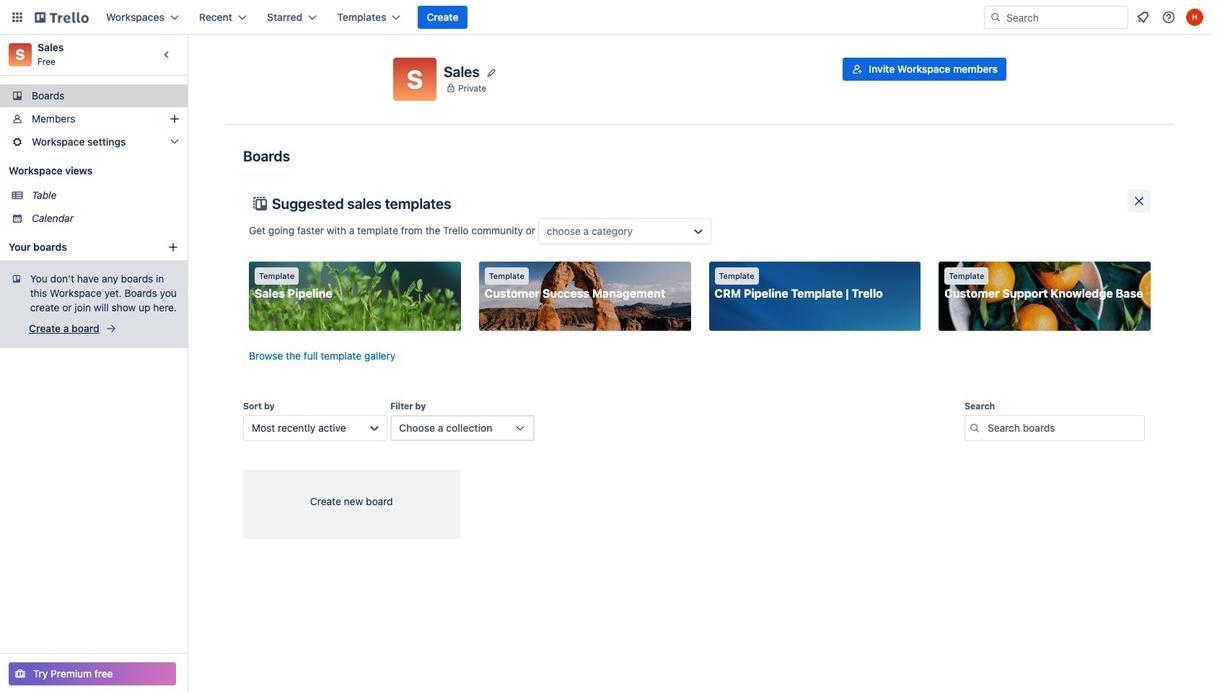 Task type: locate. For each thing, give the bounding box(es) containing it.
0 notifications image
[[1134, 9, 1151, 26]]

Search field
[[1001, 7, 1128, 27]]

open information menu image
[[1162, 10, 1176, 25]]

workspace navigation collapse icon image
[[157, 45, 177, 65]]

search image
[[990, 12, 1001, 23]]

your boards with 0 items element
[[9, 239, 160, 256]]

back to home image
[[35, 6, 89, 29]]

Search boards text field
[[965, 416, 1145, 442]]



Task type: vqa. For each thing, say whether or not it's contained in the screenshot.
Gary Orlando (garyorlando) image
no



Task type: describe. For each thing, give the bounding box(es) containing it.
add board image
[[167, 242, 179, 253]]

howard (howard38800628) image
[[1186, 9, 1203, 26]]

primary element
[[0, 0, 1212, 35]]



